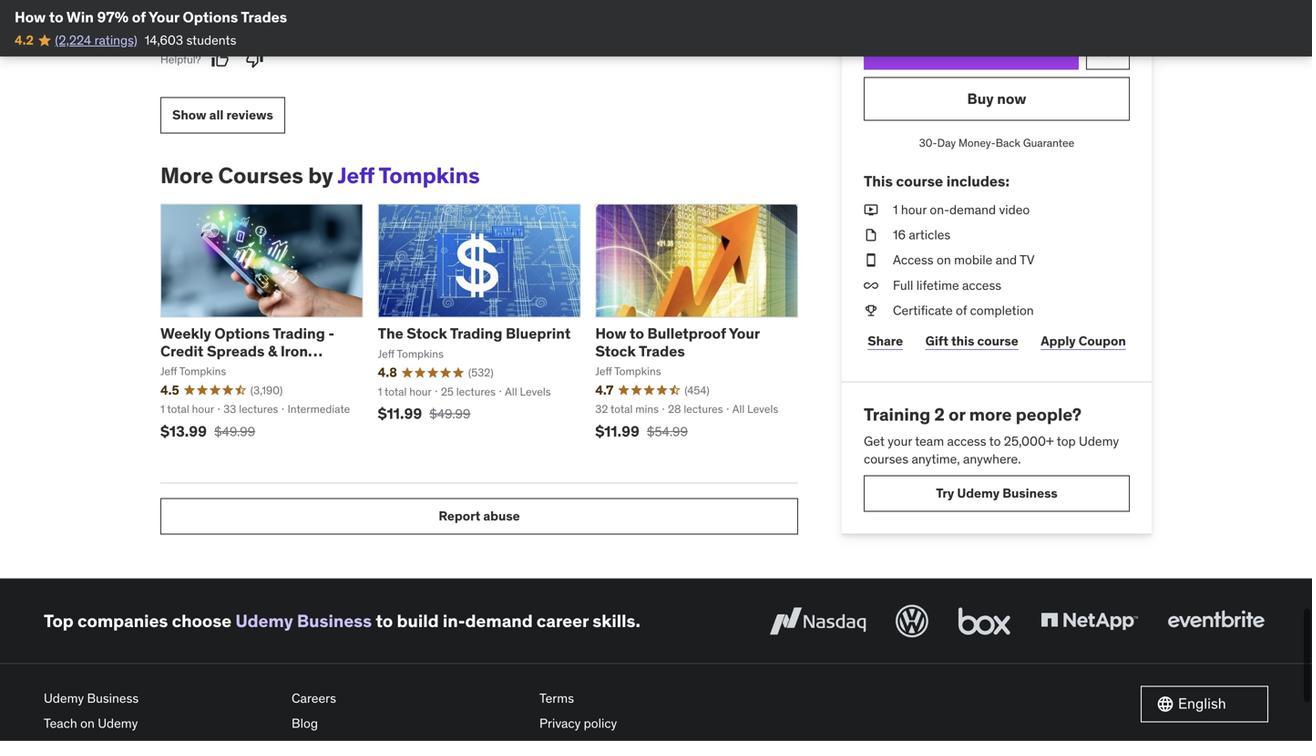 Task type: vqa. For each thing, say whether or not it's contained in the screenshot.
454 reviews element
yes



Task type: describe. For each thing, give the bounding box(es) containing it.
total for how to bulletproof your stock trades
[[611, 402, 633, 416]]

(2,224
[[55, 32, 91, 48]]

anytime,
[[912, 451, 961, 467]]

1 vertical spatial demand
[[465, 610, 533, 632]]

the stock trading blueprint jeff tompkins
[[378, 324, 571, 361]]

532 reviews element
[[468, 365, 494, 381]]

lectures for how to bulletproof your stock trades
[[684, 402, 724, 416]]

2 horizontal spatial business
[[1003, 485, 1058, 502]]

0 vertical spatial on
[[937, 252, 952, 268]]

lectures for weekly options trading - credit spreads & iron condors
[[239, 402, 278, 416]]

jeff tompkins
[[160, 364, 226, 378]]

16 articles
[[894, 227, 951, 243]]

show more
[[160, 3, 229, 19]]

apply coupon button
[[1038, 323, 1131, 360]]

1 total hour for $11.99
[[378, 385, 432, 399]]

total for weekly options trading - credit spreads & iron condors
[[167, 402, 189, 416]]

how for how to bulletproof your stock trades jeff tompkins
[[596, 324, 627, 343]]

$11.99 $49.99
[[378, 405, 471, 423]]

0 horizontal spatial your
[[149, 8, 180, 26]]

coupon
[[1079, 333, 1127, 349]]

tompkins inside how to bulletproof your stock trades jeff tompkins
[[615, 364, 662, 378]]

udemy right choose
[[236, 610, 293, 632]]

people?
[[1016, 403, 1082, 425]]

students
[[186, 32, 237, 48]]

how to bulletproof your stock trades link
[[596, 324, 760, 360]]

share button
[[864, 323, 908, 360]]

and
[[996, 252, 1018, 268]]

hour for the stock trading blueprint
[[410, 385, 432, 399]]

xsmall image for full
[[864, 277, 879, 294]]

box image
[[955, 601, 1016, 641]]

blueprint
[[506, 324, 571, 343]]

courses
[[218, 162, 304, 189]]

$11.99 $54.99
[[596, 422, 688, 441]]

back
[[996, 136, 1021, 150]]

eventbrite image
[[1164, 601, 1269, 641]]

terms link
[[540, 686, 773, 711]]

0 vertical spatial udemy business link
[[236, 610, 372, 632]]

netapp image
[[1038, 601, 1142, 641]]

levels for how to bulletproof your stock trades
[[748, 402, 779, 416]]

28
[[668, 402, 682, 416]]

1 total hour for $13.99
[[160, 402, 214, 416]]

mark review by swav r. as helpful image
[[211, 51, 229, 69]]

condors
[[160, 359, 219, 378]]

this
[[952, 333, 975, 349]]

on inside udemy business teach on udemy
[[80, 715, 95, 732]]

trading for options
[[273, 324, 325, 343]]

blog
[[292, 715, 318, 732]]

mark review by swav r. as unhelpful image
[[246, 51, 264, 69]]

top companies choose udemy business to build in-demand career skills.
[[44, 610, 641, 632]]

xsmall image for 16 articles
[[864, 226, 879, 244]]

25
[[441, 385, 454, 399]]

show more button
[[160, 0, 229, 30]]

all levels for how to bulletproof your stock trades
[[733, 402, 779, 416]]

total for the stock trading blueprint
[[385, 385, 407, 399]]

jeff inside the stock trading blueprint jeff tompkins
[[378, 347, 395, 361]]

show all reviews button
[[160, 97, 285, 134]]

access inside training 2 or more people? get your team access to 25,000+ top udemy courses anytime, anywhere.
[[948, 433, 987, 449]]

career
[[537, 610, 589, 632]]

business inside udemy business teach on udemy
[[87, 690, 139, 707]]

careers
[[292, 690, 336, 707]]

your
[[888, 433, 913, 449]]

report
[[439, 508, 481, 524]]

blog link
[[292, 711, 525, 736]]

access on mobile and tv
[[894, 252, 1035, 268]]

33
[[224, 402, 236, 416]]

lifetime
[[917, 277, 960, 293]]

25,000+
[[1005, 433, 1055, 449]]

more
[[160, 162, 214, 189]]

apply
[[1041, 333, 1076, 349]]

more inside training 2 or more people? get your team access to 25,000+ top udemy courses anytime, anywhere.
[[970, 403, 1013, 425]]

2 horizontal spatial hour
[[902, 201, 927, 218]]

trading for stock
[[450, 324, 503, 343]]

jeff up 4.5
[[160, 364, 177, 378]]

buy now
[[968, 89, 1027, 108]]

$49.99 for $11.99
[[430, 406, 471, 422]]

xsmall image for certificate
[[864, 302, 879, 320]]

30-
[[920, 136, 938, 150]]

4.7
[[596, 382, 614, 398]]

reviews
[[227, 107, 273, 123]]

0 vertical spatial options
[[183, 8, 238, 26]]

options inside weekly options trading - credit spreads & iron condors
[[215, 324, 270, 343]]

volkswagen image
[[893, 601, 933, 641]]

30-day money-back guarantee
[[920, 136, 1075, 150]]

try
[[937, 485, 955, 502]]

the
[[378, 324, 404, 343]]

udemy inside training 2 or more people? get your team access to 25,000+ top udemy courses anytime, anywhere.
[[1080, 433, 1120, 449]]

includes:
[[947, 172, 1010, 190]]

lectures for the stock trading blueprint
[[457, 385, 496, 399]]

how to bulletproof your stock trades jeff tompkins
[[596, 324, 760, 378]]

add to cart button
[[864, 26, 1080, 70]]

share
[[868, 333, 904, 349]]

anywhere.
[[964, 451, 1022, 467]]

articles
[[909, 227, 951, 243]]

1 for the stock trading blueprint
[[378, 385, 382, 399]]

training
[[864, 403, 931, 425]]

by
[[308, 162, 334, 189]]

jeff tompkins link
[[338, 162, 480, 189]]

on-
[[930, 201, 950, 218]]

this
[[864, 172, 893, 190]]

14,603
[[145, 32, 183, 48]]

cart
[[983, 38, 1010, 57]]

add
[[933, 38, 962, 57]]

4.8
[[378, 364, 397, 381]]

access
[[894, 252, 934, 268]]

0 vertical spatial 1
[[894, 201, 899, 218]]

or
[[949, 403, 966, 425]]

terms privacy policy
[[540, 690, 617, 732]]

stock inside how to bulletproof your stock trades jeff tompkins
[[596, 342, 636, 360]]



Task type: locate. For each thing, give the bounding box(es) containing it.
total down 4.8
[[385, 385, 407, 399]]

english
[[1179, 695, 1227, 713]]

how inside how to bulletproof your stock trades jeff tompkins
[[596, 324, 627, 343]]

xsmall image for 1 hour on-demand video
[[864, 201, 879, 219]]

2 vertical spatial hour
[[192, 402, 214, 416]]

money-
[[959, 136, 996, 150]]

show for show more
[[160, 3, 195, 19]]

report abuse button
[[160, 498, 799, 535]]

1 horizontal spatial on
[[937, 252, 952, 268]]

1 vertical spatial xsmall image
[[864, 277, 879, 294]]

1 vertical spatial all
[[733, 402, 745, 416]]

try udemy business link
[[864, 475, 1131, 512]]

1 horizontal spatial lectures
[[457, 385, 496, 399]]

2 horizontal spatial lectures
[[684, 402, 724, 416]]

all for your
[[733, 402, 745, 416]]

demand down the includes:
[[950, 201, 997, 218]]

options up students
[[183, 8, 238, 26]]

(454)
[[685, 383, 710, 397]]

courses
[[864, 451, 909, 467]]

0 vertical spatial all
[[505, 385, 518, 399]]

training 2 or more people? get your team access to 25,000+ top udemy courses anytime, anywhere.
[[864, 403, 1120, 467]]

xsmall image left 16
[[864, 226, 879, 244]]

day
[[938, 136, 957, 150]]

credit
[[160, 342, 204, 360]]

show inside show more button
[[160, 3, 195, 19]]

more courses by jeff tompkins
[[160, 162, 480, 189]]

demand left career
[[465, 610, 533, 632]]

0 vertical spatial xsmall image
[[864, 201, 879, 219]]

1 vertical spatial of
[[956, 302, 968, 319]]

1 horizontal spatial demand
[[950, 201, 997, 218]]

completion
[[971, 302, 1035, 319]]

top
[[1057, 433, 1076, 449]]

lectures down 532 reviews element
[[457, 385, 496, 399]]

your up the '14,603' on the top
[[149, 8, 180, 26]]

1 for weekly options trading - credit spreads & iron condors
[[160, 402, 165, 416]]

lectures down 454 reviews element
[[684, 402, 724, 416]]

xsmall image left access
[[864, 251, 879, 269]]

apply coupon
[[1041, 333, 1127, 349]]

this course includes:
[[864, 172, 1010, 190]]

course down completion
[[978, 333, 1019, 349]]

of
[[132, 8, 146, 26], [956, 302, 968, 319]]

1 horizontal spatial how
[[596, 324, 627, 343]]

1 vertical spatial course
[[978, 333, 1019, 349]]

jeff up 4.7
[[596, 364, 612, 378]]

mobile
[[955, 252, 993, 268]]

3190 reviews element
[[251, 383, 283, 398]]

1 horizontal spatial $11.99
[[596, 422, 640, 441]]

0 vertical spatial hour
[[902, 201, 927, 218]]

add to cart
[[933, 38, 1010, 57]]

lectures
[[457, 385, 496, 399], [239, 402, 278, 416], [684, 402, 724, 416]]

now
[[998, 89, 1027, 108]]

0 horizontal spatial demand
[[465, 610, 533, 632]]

hour up $13.99 $49.99
[[192, 402, 214, 416]]

tv
[[1020, 252, 1035, 268]]

0 vertical spatial access
[[963, 277, 1002, 293]]

top
[[44, 610, 74, 632]]

2 vertical spatial 1
[[160, 402, 165, 416]]

$49.99 down 33
[[214, 423, 255, 440]]

1 vertical spatial udemy business link
[[44, 686, 277, 711]]

to for bulletproof
[[630, 324, 645, 343]]

udemy up teach
[[44, 690, 84, 707]]

&
[[268, 342, 277, 360]]

1 vertical spatial 1
[[378, 385, 382, 399]]

$11.99
[[378, 405, 422, 423], [596, 422, 640, 441]]

1 horizontal spatial more
[[970, 403, 1013, 425]]

xsmall image left full
[[864, 277, 879, 294]]

2
[[935, 403, 945, 425]]

your
[[149, 8, 180, 26], [729, 324, 760, 343]]

0 vertical spatial xsmall image
[[864, 251, 879, 269]]

total right 32
[[611, 402, 633, 416]]

udemy business link up careers on the bottom of page
[[236, 610, 372, 632]]

0 vertical spatial business
[[1003, 485, 1058, 502]]

win
[[66, 8, 94, 26]]

all levels down blueprint
[[505, 385, 551, 399]]

0 horizontal spatial total
[[167, 402, 189, 416]]

trades up the (454)
[[639, 342, 685, 360]]

of down the full lifetime access
[[956, 302, 968, 319]]

1 vertical spatial hour
[[410, 385, 432, 399]]

udemy business link down the companies
[[44, 686, 277, 711]]

1 horizontal spatial hour
[[410, 385, 432, 399]]

stock right the
[[407, 324, 448, 343]]

tompkins
[[379, 162, 480, 189], [397, 347, 444, 361], [179, 364, 226, 378], [615, 364, 662, 378]]

1 up 16
[[894, 201, 899, 218]]

1 total hour up $13.99
[[160, 402, 214, 416]]

1 horizontal spatial all
[[733, 402, 745, 416]]

1 vertical spatial 1 total hour
[[160, 402, 214, 416]]

1 vertical spatial $49.99
[[214, 423, 255, 440]]

xsmall image up the share
[[864, 302, 879, 320]]

2 vertical spatial xsmall image
[[864, 302, 879, 320]]

how up 4.2
[[15, 8, 46, 26]]

hour left on-
[[902, 201, 927, 218]]

$49.99 down 25
[[430, 406, 471, 422]]

2 xsmall image from the top
[[864, 226, 879, 244]]

trading inside the stock trading blueprint jeff tompkins
[[450, 324, 503, 343]]

to left win
[[49, 8, 64, 26]]

trading left -
[[273, 324, 325, 343]]

course up on-
[[897, 172, 944, 190]]

0 horizontal spatial business
[[87, 690, 139, 707]]

0 horizontal spatial trades
[[241, 8, 287, 26]]

0 vertical spatial of
[[132, 8, 146, 26]]

udemy right top
[[1080, 433, 1120, 449]]

team
[[916, 433, 945, 449]]

to inside how to bulletproof your stock trades jeff tompkins
[[630, 324, 645, 343]]

0 horizontal spatial more
[[198, 3, 229, 19]]

1 hour on-demand video
[[894, 201, 1031, 218]]

1 vertical spatial how
[[596, 324, 627, 343]]

stock inside the stock trading blueprint jeff tompkins
[[407, 324, 448, 343]]

0 horizontal spatial on
[[80, 715, 95, 732]]

weekly
[[160, 324, 211, 343]]

1 vertical spatial options
[[215, 324, 270, 343]]

your inside how to bulletproof your stock trades jeff tompkins
[[729, 324, 760, 343]]

0 vertical spatial all levels
[[505, 385, 551, 399]]

1 vertical spatial all levels
[[733, 402, 779, 416]]

gift this course
[[926, 333, 1019, 349]]

0 horizontal spatial course
[[897, 172, 944, 190]]

business down anywhere.
[[1003, 485, 1058, 502]]

full
[[894, 277, 914, 293]]

show left all
[[172, 107, 207, 123]]

to left 'bulletproof'
[[630, 324, 645, 343]]

on
[[937, 252, 952, 268], [80, 715, 95, 732]]

how up 4.7
[[596, 324, 627, 343]]

1 horizontal spatial levels
[[748, 402, 779, 416]]

2 trading from the left
[[450, 324, 503, 343]]

$11.99 down 4.8
[[378, 405, 422, 423]]

show up the 14,603 students
[[160, 3, 195, 19]]

0 vertical spatial more
[[198, 3, 229, 19]]

$49.99 for $13.99
[[214, 423, 255, 440]]

options left 'iron'
[[215, 324, 270, 343]]

more
[[198, 3, 229, 19], [970, 403, 1013, 425]]

small image
[[1157, 695, 1175, 713]]

trades inside how to bulletproof your stock trades jeff tompkins
[[639, 342, 685, 360]]

trades up mark review by swav r. as unhelpful icon
[[241, 8, 287, 26]]

weekly options trading - credit spreads & iron condors link
[[160, 324, 335, 378]]

stock up 4.7
[[596, 342, 636, 360]]

to inside button
[[965, 38, 979, 57]]

4.2
[[15, 32, 34, 48]]

0 vertical spatial show
[[160, 3, 195, 19]]

guarantee
[[1024, 136, 1075, 150]]

0 horizontal spatial lectures
[[239, 402, 278, 416]]

0 horizontal spatial hour
[[192, 402, 214, 416]]

careers link
[[292, 686, 525, 711]]

1 horizontal spatial total
[[385, 385, 407, 399]]

on up the full lifetime access
[[937, 252, 952, 268]]

access down mobile
[[963, 277, 1002, 293]]

policy
[[584, 715, 617, 732]]

1 horizontal spatial your
[[729, 324, 760, 343]]

all right 28 lectures
[[733, 402, 745, 416]]

trading inside weekly options trading - credit spreads & iron condors
[[273, 324, 325, 343]]

$49.99 inside the '$11.99 $49.99'
[[430, 406, 471, 422]]

32 total mins
[[596, 402, 659, 416]]

1 total hour down 4.8
[[378, 385, 432, 399]]

more up students
[[198, 3, 229, 19]]

1 down 4.5
[[160, 402, 165, 416]]

all levels right 28 lectures
[[733, 402, 779, 416]]

bulletproof
[[648, 324, 727, 343]]

teach on udemy link
[[44, 711, 277, 736]]

0 horizontal spatial all
[[505, 385, 518, 399]]

trades
[[241, 8, 287, 26], [639, 342, 685, 360]]

1 horizontal spatial of
[[956, 302, 968, 319]]

hour up the '$11.99 $49.99'
[[410, 385, 432, 399]]

0 vertical spatial how
[[15, 8, 46, 26]]

to for win
[[49, 8, 64, 26]]

xsmall image for access
[[864, 251, 879, 269]]

(532)
[[468, 366, 494, 380]]

show all reviews
[[172, 107, 273, 123]]

build
[[397, 610, 439, 632]]

1 horizontal spatial trading
[[450, 324, 503, 343]]

all
[[209, 107, 224, 123]]

wishlist image
[[1098, 37, 1120, 59]]

1 horizontal spatial course
[[978, 333, 1019, 349]]

14,603 students
[[145, 32, 237, 48]]

levels for the stock trading blueprint
[[520, 385, 551, 399]]

0 horizontal spatial of
[[132, 8, 146, 26]]

jeff up 4.8
[[378, 347, 395, 361]]

more inside button
[[198, 3, 229, 19]]

total down 4.5
[[167, 402, 189, 416]]

all
[[505, 385, 518, 399], [733, 402, 745, 416]]

to left cart
[[965, 38, 979, 57]]

choose
[[172, 610, 232, 632]]

1
[[894, 201, 899, 218], [378, 385, 382, 399], [160, 402, 165, 416]]

stock
[[407, 324, 448, 343], [596, 342, 636, 360]]

1 vertical spatial trades
[[639, 342, 685, 360]]

weekly options trading - credit spreads & iron condors
[[160, 324, 335, 378]]

nasdaq image
[[766, 601, 871, 641]]

business up teach on udemy link
[[87, 690, 139, 707]]

access down 'or'
[[948, 433, 987, 449]]

0 horizontal spatial $49.99
[[214, 423, 255, 440]]

0 vertical spatial levels
[[520, 385, 551, 399]]

3 xsmall image from the top
[[864, 302, 879, 320]]

xsmall image
[[864, 251, 879, 269], [864, 277, 879, 294], [864, 302, 879, 320]]

lectures down 3190 reviews element
[[239, 402, 278, 416]]

more right 'or'
[[970, 403, 1013, 425]]

business
[[1003, 485, 1058, 502], [297, 610, 372, 632], [87, 690, 139, 707]]

1 horizontal spatial stock
[[596, 342, 636, 360]]

buy now button
[[864, 77, 1131, 121]]

4.5
[[160, 382, 179, 398]]

$13.99
[[160, 422, 207, 441]]

levels right 28 lectures
[[748, 402, 779, 416]]

to for cart
[[965, 38, 979, 57]]

gift this course link
[[922, 323, 1023, 360]]

all for blueprint
[[505, 385, 518, 399]]

1 xsmall image from the top
[[864, 201, 879, 219]]

1 vertical spatial xsmall image
[[864, 226, 879, 244]]

get
[[864, 433, 885, 449]]

0 horizontal spatial all levels
[[505, 385, 551, 399]]

1 horizontal spatial business
[[297, 610, 372, 632]]

1 horizontal spatial $49.99
[[430, 406, 471, 422]]

2 horizontal spatial total
[[611, 402, 633, 416]]

buy
[[968, 89, 994, 108]]

helpful?
[[160, 53, 201, 67]]

full lifetime access
[[894, 277, 1002, 293]]

1 horizontal spatial 1 total hour
[[378, 385, 432, 399]]

course
[[897, 172, 944, 190], [978, 333, 1019, 349]]

1 vertical spatial business
[[297, 610, 372, 632]]

report abuse
[[439, 508, 520, 524]]

1 trading from the left
[[273, 324, 325, 343]]

$49.99 inside $13.99 $49.99
[[214, 423, 255, 440]]

0 horizontal spatial levels
[[520, 385, 551, 399]]

0 vertical spatial $49.99
[[430, 406, 471, 422]]

all levels for the stock trading blueprint
[[505, 385, 551, 399]]

1 vertical spatial on
[[80, 715, 95, 732]]

jeff right by
[[338, 162, 375, 189]]

to left build
[[376, 610, 393, 632]]

trading up the (532)
[[450, 324, 503, 343]]

1 horizontal spatial trades
[[639, 342, 685, 360]]

1 horizontal spatial all levels
[[733, 402, 779, 416]]

xsmall image down this
[[864, 201, 879, 219]]

2 xsmall image from the top
[[864, 277, 879, 294]]

1 vertical spatial your
[[729, 324, 760, 343]]

1 vertical spatial access
[[948, 433, 987, 449]]

to inside training 2 or more people? get your team access to 25,000+ top udemy courses anytime, anywhere.
[[990, 433, 1001, 449]]

business up careers on the bottom of page
[[297, 610, 372, 632]]

udemy right try
[[958, 485, 1000, 502]]

jeff
[[338, 162, 375, 189], [378, 347, 395, 361], [160, 364, 177, 378], [596, 364, 612, 378]]

udemy business teach on udemy
[[44, 690, 139, 732]]

454 reviews element
[[685, 383, 710, 398]]

careers blog
[[292, 690, 336, 732]]

0 horizontal spatial 1 total hour
[[160, 402, 214, 416]]

on right teach
[[80, 715, 95, 732]]

hour for weekly options trading - credit spreads & iron condors
[[192, 402, 214, 416]]

0 horizontal spatial $11.99
[[378, 405, 422, 423]]

show for show all reviews
[[172, 107, 207, 123]]

0 vertical spatial 1 total hour
[[378, 385, 432, 399]]

show inside show all reviews button
[[172, 107, 207, 123]]

97%
[[97, 8, 129, 26]]

xsmall image
[[864, 201, 879, 219], [864, 226, 879, 244]]

1 down 4.8
[[378, 385, 382, 399]]

0 vertical spatial course
[[897, 172, 944, 190]]

of right 97%
[[132, 8, 146, 26]]

1 vertical spatial more
[[970, 403, 1013, 425]]

hour
[[902, 201, 927, 218], [410, 385, 432, 399], [192, 402, 214, 416]]

video
[[1000, 201, 1031, 218]]

udemy right teach
[[98, 715, 138, 732]]

how to win 97% of your options trades
[[15, 8, 287, 26]]

levels down blueprint
[[520, 385, 551, 399]]

companies
[[78, 610, 168, 632]]

to up anywhere.
[[990, 433, 1001, 449]]

16
[[894, 227, 906, 243]]

0 horizontal spatial trading
[[273, 324, 325, 343]]

your right 'bulletproof'
[[729, 324, 760, 343]]

1 vertical spatial levels
[[748, 402, 779, 416]]

privacy
[[540, 715, 581, 732]]

1 vertical spatial show
[[172, 107, 207, 123]]

$11.99 down 32 total mins on the bottom of the page
[[596, 422, 640, 441]]

$11.99 for jeff
[[378, 405, 422, 423]]

25 lectures
[[441, 385, 496, 399]]

2 horizontal spatial 1
[[894, 201, 899, 218]]

0 vertical spatial trades
[[241, 8, 287, 26]]

0 horizontal spatial 1
[[160, 402, 165, 416]]

1 xsmall image from the top
[[864, 251, 879, 269]]

jeff inside how to bulletproof your stock trades jeff tompkins
[[596, 364, 612, 378]]

all right 25 lectures
[[505, 385, 518, 399]]

tompkins inside the stock trading blueprint jeff tompkins
[[397, 347, 444, 361]]

0 vertical spatial your
[[149, 8, 180, 26]]

0 vertical spatial demand
[[950, 201, 997, 218]]

2 vertical spatial business
[[87, 690, 139, 707]]

-
[[329, 324, 335, 343]]

how for how to win 97% of your options trades
[[15, 8, 46, 26]]

demand
[[950, 201, 997, 218], [465, 610, 533, 632]]

$11.99 for stock
[[596, 422, 640, 441]]

1 horizontal spatial 1
[[378, 385, 382, 399]]

0 horizontal spatial how
[[15, 8, 46, 26]]

intermediate
[[288, 402, 350, 416]]

(3,190)
[[251, 383, 283, 397]]

0 horizontal spatial stock
[[407, 324, 448, 343]]

28 lectures
[[668, 402, 724, 416]]



